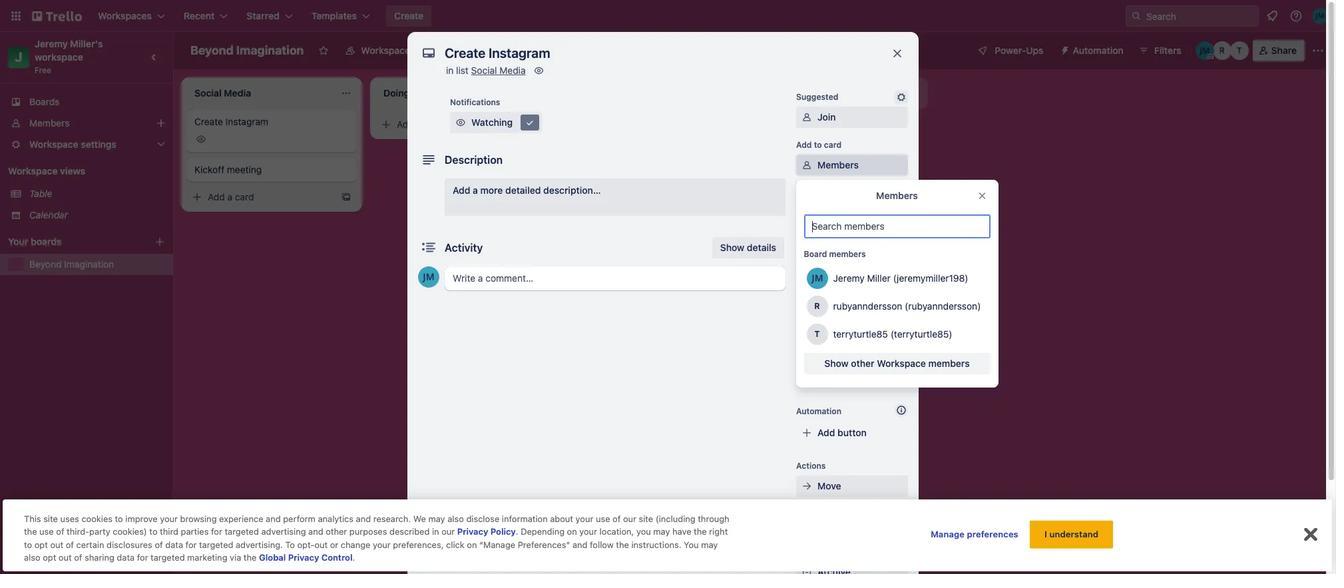 Task type: describe. For each thing, give the bounding box(es) containing it.
through
[[698, 513, 730, 524]]

automation button
[[1055, 40, 1132, 61]]

1 vertical spatial automation
[[796, 406, 842, 416]]

workspace visible
[[361, 45, 441, 56]]

1 vertical spatial opt
[[43, 552, 56, 563]]

terryturtle85 (terryturtle85)
[[834, 328, 953, 340]]

1 vertical spatial use
[[39, 526, 54, 537]]

dates
[[818, 239, 843, 250]]

third
[[160, 526, 179, 537]]

kickoff
[[194, 164, 225, 175]]

views
[[60, 165, 85, 176]]

0 horizontal spatial our
[[442, 526, 455, 537]]

workspace for workspace views
[[8, 165, 58, 176]]

sm image inside the create instagram link
[[194, 133, 208, 146]]

right
[[709, 526, 728, 537]]

sm image for suggested
[[895, 91, 908, 104]]

0 vertical spatial members link
[[0, 113, 173, 134]]

automation inside "button"
[[1073, 45, 1124, 56]]

back to home image
[[32, 5, 82, 27]]

move link
[[796, 475, 908, 497]]

your down purposes
[[373, 539, 391, 550]]

(terryturtle85)
[[891, 328, 953, 340]]

attachment button
[[796, 261, 908, 282]]

star or unstar board image
[[319, 45, 329, 56]]

0 vertical spatial data
[[165, 539, 183, 550]]

customize views image
[[515, 44, 528, 57]]

premium
[[47, 549, 85, 561]]

meeting
[[227, 164, 262, 175]]

jeremy miller (jeremymiller198)
[[834, 272, 969, 284]]

1 vertical spatial targeted
[[199, 539, 233, 550]]

2 horizontal spatial members
[[877, 190, 919, 201]]

0 horizontal spatial members
[[29, 117, 70, 129]]

jeremy miller's workspace link
[[35, 38, 105, 63]]

2 horizontal spatial workspace
[[878, 358, 927, 369]]

free
[[35, 65, 51, 75]]

1 vertical spatial data
[[117, 552, 135, 563]]

t button
[[1230, 41, 1249, 60]]

and up advertising on the left bottom of the page
[[266, 513, 281, 524]]

attachment
[[818, 266, 869, 277]]

t for terryturtle85 (terryturtle85) element
[[815, 329, 820, 339]]

power- inside 'button'
[[995, 45, 1026, 56]]

add to card
[[796, 140, 842, 150]]

2 horizontal spatial may
[[701, 539, 718, 550]]

other inside this site uses cookies to improve your browsing experience and perform analytics and research. we may also disclose information about your use of our site (including through the use of third-party cookies) to third parties for targeted advertising and other purposes described in our
[[326, 526, 347, 537]]

another
[[792, 87, 825, 99]]

your right about
[[576, 513, 594, 524]]

terryturtle85 (terryturtle85) element
[[807, 324, 828, 345]]

add a card link for create from template… image to the left
[[186, 188, 336, 206]]

Board name text field
[[184, 40, 311, 61]]

to inside ". depending on your location, you may have the right to opt out of certain disclosures of data for targeted advertising. to opt-out or change your preferences, click on "manage preferences" and follow the instructions. you may also opt out of sharing data for targeted marketing via the"
[[24, 539, 32, 550]]

in inside this site uses cookies to improve your browsing experience and perform analytics and research. we may also disclose information about your use of our site (including through the use of third-party cookies) to third parties for targeted advertising and other purposes described in our
[[432, 526, 439, 537]]

2 horizontal spatial a
[[473, 184, 478, 196]]

search image
[[1131, 11, 1142, 21]]

1 horizontal spatial jeremy miller (jeremymiller198) image
[[1196, 41, 1214, 60]]

imagination inside text field
[[236, 43, 304, 57]]

to up cookies)
[[115, 513, 123, 524]]

sm image for cover
[[800, 292, 814, 305]]

workspace views
[[8, 165, 85, 176]]

your up follow
[[580, 526, 597, 537]]

board members
[[804, 249, 867, 259]]

add down "kickoff"
[[208, 191, 225, 202]]

0 vertical spatial use
[[596, 513, 610, 524]]

card for the topmost create from template… image
[[424, 119, 443, 130]]

also inside this site uses cookies to improve your browsing experience and perform analytics and research. we may also disclose information about your use of our site (including through the use of third-party cookies) to third parties for targeted advertising and other purposes described in our
[[448, 513, 464, 524]]

control
[[321, 552, 353, 563]]

create instagram link
[[186, 110, 357, 153]]

of down third- at the bottom of the page
[[66, 539, 74, 550]]

perform
[[283, 513, 316, 524]]

preferences
[[967, 529, 1019, 539]]

sharing
[[85, 552, 114, 563]]

0 horizontal spatial on
[[467, 539, 477, 550]]

add another list
[[773, 87, 840, 99]]

0 horizontal spatial power-ups
[[796, 353, 840, 363]]

watching button
[[450, 112, 542, 133]]

sm image inside "automation" "button"
[[1055, 40, 1073, 59]]

rubyanndersson
[[834, 300, 903, 312]]

watching
[[471, 117, 513, 128]]

(including
[[656, 513, 696, 524]]

of left free
[[74, 552, 82, 563]]

0 horizontal spatial privacy
[[288, 552, 319, 563]]

workspace
[[35, 51, 83, 63]]

targeted inside this site uses cookies to improve your browsing experience and perform analytics and research. we may also disclose information about your use of our site (including through the use of third-party cookies) to third parties for targeted advertising and other purposes described in our
[[225, 526, 259, 537]]

1 vertical spatial ups
[[824, 353, 840, 363]]

0 horizontal spatial list
[[456, 65, 469, 76]]

this
[[24, 513, 41, 524]]

instructions.
[[632, 539, 682, 550]]

boards
[[29, 96, 60, 107]]

sm image inside checklist link
[[800, 212, 814, 225]]

(rubyanndersson)
[[905, 300, 982, 312]]

kickoff meeting link
[[186, 158, 357, 182]]

rubyanndersson (rubyanndersson) image
[[1213, 41, 1232, 60]]

description…
[[543, 184, 601, 196]]

show details link
[[713, 237, 784, 258]]

2 site from the left
[[639, 513, 653, 524]]

try premium free button
[[8, 545, 162, 566]]

Social Media text field
[[186, 83, 333, 104]]

a for the topmost create from template… image
[[417, 119, 422, 130]]

for inside this site uses cookies to improve your browsing experience and perform analytics and research. we may also disclose information about your use of our site (including through the use of third-party cookies) to third parties for targeted advertising and other purposes described in our
[[211, 526, 222, 537]]

show other workspace members link
[[804, 353, 991, 374]]

privacy policy
[[457, 526, 516, 537]]

browsing
[[180, 513, 217, 524]]

change
[[341, 539, 371, 550]]

. depending on your location, you may have the right to opt out of certain disclosures of data for targeted advertising. to opt-out or change your preferences, click on "manage preferences" and follow the instructions. you may also opt out of sharing data for targeted marketing via the
[[24, 526, 728, 563]]

terryturtle85 (terryturtle85) image
[[1230, 41, 1249, 60]]

1 horizontal spatial in
[[446, 65, 454, 76]]

your boards
[[8, 236, 62, 247]]

0 horizontal spatial create from template… image
[[341, 192, 352, 202]]

1 horizontal spatial may
[[654, 526, 670, 537]]

third-
[[67, 526, 89, 537]]

you
[[684, 539, 699, 550]]

add button
[[818, 427, 867, 438]]

board for board
[[474, 45, 500, 56]]

Doing text field
[[376, 83, 522, 104]]

disclosures
[[107, 539, 152, 550]]

add inside "button"
[[818, 427, 835, 438]]

add power-ups link
[[796, 368, 908, 389]]

research.
[[373, 513, 411, 524]]

1 horizontal spatial our
[[623, 513, 637, 524]]

2 vertical spatial for
[[137, 552, 148, 563]]

global privacy control link
[[259, 552, 353, 563]]

the up you
[[694, 526, 707, 537]]

0 vertical spatial create from template… image
[[530, 119, 541, 130]]

the right via
[[244, 552, 257, 563]]

beyond inside text field
[[190, 43, 234, 57]]

create for create instagram
[[194, 116, 223, 127]]

power-ups inside power-ups 'button'
[[995, 45, 1044, 56]]

add down 'suggested'
[[796, 140, 812, 150]]

0 horizontal spatial imagination
[[64, 258, 114, 270]]

global
[[259, 552, 286, 563]]

1 horizontal spatial members link
[[796, 155, 908, 176]]

add down doing text box on the top of the page
[[397, 119, 414, 130]]

0 vertical spatial members
[[830, 249, 867, 259]]

terryturtle85
[[834, 328, 889, 340]]

board link
[[452, 40, 508, 61]]

may inside this site uses cookies to improve your browsing experience and perform analytics and research. we may also disclose information about your use of our site (including through the use of third-party cookies) to third parties for targeted advertising and other purposes described in our
[[429, 513, 445, 524]]

sm image for join
[[800, 111, 814, 124]]

add another list link
[[753, 83, 923, 104]]

described
[[390, 526, 430, 537]]

this site uses cookies to improve your browsing experience and perform analytics and research. we may also disclose information about your use of our site (including through the use of third-party cookies) to third parties for targeted advertising and other purposes described in our
[[24, 513, 730, 537]]

1 horizontal spatial on
[[567, 526, 577, 537]]

sm image for watching
[[454, 116, 468, 129]]

manage preferences
[[931, 529, 1019, 539]]

add a more detailed description… link
[[445, 178, 786, 216]]

ups inside power-ups 'button'
[[1026, 45, 1044, 56]]

visible
[[413, 45, 441, 56]]

privacy alert dialog
[[3, 499, 1333, 571]]

social media link
[[471, 65, 526, 76]]

also inside ". depending on your location, you may have the right to opt out of certain disclosures of data for targeted advertising. to opt-out or change your preferences, click on "manage preferences" and follow the instructions. you may also opt out of sharing data for targeted marketing via the"
[[24, 552, 40, 563]]

show menu image
[[1312, 44, 1325, 57]]

manage preferences button
[[931, 521, 1019, 548]]

we
[[413, 513, 426, 524]]

1 horizontal spatial privacy
[[457, 526, 488, 537]]

power-ups button
[[969, 40, 1052, 61]]

have
[[673, 526, 692, 537]]



Task type: locate. For each thing, give the bounding box(es) containing it.
location,
[[600, 526, 634, 537]]

or
[[330, 539, 338, 550]]

members down (terryturtle85)
[[929, 358, 970, 369]]

site right this
[[43, 513, 58, 524]]

table
[[29, 188, 52, 199]]

ups inside add power-ups link
[[869, 372, 887, 384]]

social
[[471, 65, 497, 76]]

0 vertical spatial for
[[211, 526, 222, 537]]

0 horizontal spatial jeremy miller (jeremymiller198) image
[[418, 266, 440, 288]]

a left more
[[473, 184, 478, 196]]

show for show other workspace members
[[825, 358, 849, 369]]

our up location,
[[623, 513, 637, 524]]

1 horizontal spatial other
[[852, 358, 875, 369]]

. inside ". depending on your location, you may have the right to opt out of certain disclosures of data for targeted advertising. to opt-out or change your preferences, click on "manage preferences" and follow the instructions. you may also opt out of sharing data for targeted marketing via the"
[[516, 526, 519, 537]]

1 site from the left
[[43, 513, 58, 524]]

board
[[474, 45, 500, 56], [804, 249, 828, 259]]

add down terryturtle85 (terryturtle85) element
[[818, 372, 835, 384]]

ups
[[1026, 45, 1044, 56], [824, 353, 840, 363], [869, 372, 887, 384]]

imagination up social media text box
[[236, 43, 304, 57]]

button
[[838, 427, 867, 438]]

custom fields
[[818, 319, 880, 330]]

understand
[[1050, 529, 1099, 539]]

1 horizontal spatial beyond
[[190, 43, 234, 57]]

show inside 'link'
[[720, 242, 745, 253]]

0 vertical spatial automation
[[1073, 45, 1124, 56]]

r for rubyanndersson (rubyanndersson) 'element'
[[815, 301, 821, 311]]

0 vertical spatial targeted
[[225, 526, 259, 537]]

board up jeremy miller (jeremymiller198) icon
[[804, 249, 828, 259]]

Search field
[[1142, 6, 1259, 26]]

sm image
[[895, 91, 908, 104], [800, 111, 814, 124], [454, 116, 468, 129], [800, 158, 814, 172], [800, 292, 814, 305], [800, 479, 814, 493], [800, 565, 814, 574]]

a for create from template… image to the left
[[227, 191, 233, 202]]

global privacy control .
[[259, 552, 355, 563]]

add board image
[[155, 236, 165, 247]]

ups down show other workspace members
[[869, 372, 887, 384]]

detailed
[[506, 184, 541, 196]]

checklist
[[818, 212, 859, 224]]

also left premium at bottom left
[[24, 552, 40, 563]]

1 horizontal spatial members
[[818, 159, 859, 170]]

beyond down boards
[[29, 258, 62, 270]]

members link down boards
[[0, 113, 173, 134]]

the down location,
[[616, 539, 629, 550]]

1 vertical spatial our
[[442, 526, 455, 537]]

to down join
[[814, 140, 822, 150]]

of down the uses
[[56, 526, 64, 537]]

1 vertical spatial jeremy
[[834, 272, 865, 284]]

1 vertical spatial list
[[828, 87, 840, 99]]

party
[[89, 526, 110, 537]]

workspace left visible
[[361, 45, 410, 56]]

card down join
[[824, 140, 842, 150]]

ups left "automation" "button"
[[1026, 45, 1044, 56]]

filters
[[1155, 45, 1182, 56]]

0 vertical spatial power-
[[995, 45, 1026, 56]]

0 horizontal spatial beyond
[[29, 258, 62, 270]]

0 vertical spatial create
[[394, 10, 424, 21]]

targeted
[[225, 526, 259, 537], [199, 539, 233, 550], [151, 552, 185, 563]]

add a card for the topmost create from template… image
[[397, 119, 443, 130]]

board up in list social media
[[474, 45, 500, 56]]

create up workspace visible
[[394, 10, 424, 21]]

jeremy miller (jeremymiller198) image
[[1313, 8, 1329, 24], [1196, 41, 1214, 60], [418, 266, 440, 288]]

add left another
[[773, 87, 790, 99]]

jeremy up the workspace
[[35, 38, 68, 49]]

a down kickoff meeting
[[227, 191, 233, 202]]

calendar link
[[29, 208, 165, 222]]

power-
[[995, 45, 1026, 56], [796, 353, 824, 363], [838, 372, 869, 384]]

in
[[446, 65, 454, 76], [432, 526, 439, 537]]

1 horizontal spatial power-
[[838, 372, 869, 384]]

t inside image
[[1237, 45, 1242, 55]]

add a card link down kickoff meeting 'link'
[[186, 188, 336, 206]]

the inside this site uses cookies to improve your browsing experience and perform analytics and research. we may also disclose information about your use of our site (including through the use of third-party cookies) to third parties for targeted advertising and other purposes described in our
[[24, 526, 37, 537]]

a down doing text box on the top of the page
[[417, 119, 422, 130]]

1 horizontal spatial create from template… image
[[530, 119, 541, 130]]

jeremy
[[35, 38, 68, 49], [834, 272, 865, 284]]

may down right
[[701, 539, 718, 550]]

1 horizontal spatial a
[[417, 119, 422, 130]]

2 vertical spatial may
[[701, 539, 718, 550]]

to left third
[[149, 526, 158, 537]]

show left details
[[720, 242, 745, 253]]

0 vertical spatial add a card
[[397, 119, 443, 130]]

0 vertical spatial on
[[567, 526, 577, 537]]

0 horizontal spatial add a card link
[[186, 188, 336, 206]]

0 horizontal spatial for
[[137, 552, 148, 563]]

0 vertical spatial imagination
[[236, 43, 304, 57]]

1 horizontal spatial workspace
[[361, 45, 410, 56]]

1 horizontal spatial show
[[825, 358, 849, 369]]

in up preferences,
[[432, 526, 439, 537]]

workspace visible button
[[337, 40, 449, 61]]

0 vertical spatial beyond
[[190, 43, 234, 57]]

card for create from template… image to the left
[[235, 191, 254, 202]]

kickoff meeting
[[194, 164, 262, 175]]

sm image inside watching button
[[454, 116, 468, 129]]

0 horizontal spatial t
[[815, 329, 820, 339]]

members
[[29, 117, 70, 129], [818, 159, 859, 170], [877, 190, 919, 201]]

privacy down opt-
[[288, 552, 319, 563]]

list left social
[[456, 65, 469, 76]]

use up location,
[[596, 513, 610, 524]]

1 vertical spatial add a card
[[208, 191, 254, 202]]

rubyanndersson (rubyanndersson)
[[834, 300, 982, 312]]

data down the "disclosures"
[[117, 552, 135, 563]]

may up instructions.
[[654, 526, 670, 537]]

0 vertical spatial workspace
[[361, 45, 410, 56]]

free
[[87, 549, 104, 561]]

0 horizontal spatial add a card
[[208, 191, 254, 202]]

and up purposes
[[356, 513, 371, 524]]

cookies
[[82, 513, 113, 524]]

workspace up table
[[8, 165, 58, 176]]

more
[[481, 184, 503, 196]]

0 vertical spatial jeremy miller (jeremymiller198) image
[[1313, 8, 1329, 24]]

"manage
[[480, 539, 516, 550]]

2 vertical spatial jeremy miller (jeremymiller198) image
[[418, 266, 440, 288]]

beyond imagination link
[[29, 258, 165, 271]]

0 horizontal spatial board
[[474, 45, 500, 56]]

data down third
[[165, 539, 183, 550]]

try
[[31, 549, 44, 561]]

site up you
[[639, 513, 653, 524]]

and inside ". depending on your location, you may have the right to opt out of certain disclosures of data for targeted advertising. to opt-out or change your preferences, click on "manage preferences" and follow the instructions. you may also opt out of sharing data for targeted marketing via the"
[[573, 539, 588, 550]]

miller's
[[70, 38, 103, 49]]

None text field
[[438, 41, 878, 65]]

boards
[[31, 236, 62, 247]]

1 vertical spatial show
[[825, 358, 849, 369]]

click
[[446, 539, 465, 550]]

about
[[550, 513, 573, 524]]

via
[[230, 552, 241, 563]]

0 horizontal spatial ups
[[824, 353, 840, 363]]

0 vertical spatial .
[[516, 526, 519, 537]]

0 vertical spatial show
[[720, 242, 745, 253]]

rubyanndersson (rubyanndersson) element
[[807, 296, 828, 317]]

add a card down kickoff meeting
[[208, 191, 254, 202]]

1 vertical spatial .
[[353, 552, 355, 563]]

show for show details
[[720, 242, 745, 253]]

primary element
[[0, 0, 1337, 32]]

0 vertical spatial power-ups
[[995, 45, 1044, 56]]

for
[[211, 526, 222, 537], [186, 539, 197, 550], [137, 552, 148, 563]]

board for board members
[[804, 249, 828, 259]]

your boards with 1 items element
[[8, 234, 135, 250]]

sm image inside 'cover' link
[[800, 292, 814, 305]]

1 horizontal spatial use
[[596, 513, 610, 524]]

beyond
[[190, 43, 234, 57], [29, 258, 62, 270]]

you
[[637, 526, 651, 537]]

advertising
[[261, 526, 306, 537]]

1 vertical spatial privacy
[[288, 552, 319, 563]]

jeremy miller's workspace free
[[35, 38, 105, 75]]

sm image inside "move" link
[[800, 479, 814, 493]]

of up location,
[[613, 513, 621, 524]]

0 horizontal spatial use
[[39, 526, 54, 537]]

create button
[[386, 5, 432, 27]]

create inside create button
[[394, 10, 424, 21]]

1 vertical spatial create
[[194, 116, 223, 127]]

other down analytics
[[326, 526, 347, 537]]

members up attachment
[[830, 249, 867, 259]]

automation up add button
[[796, 406, 842, 416]]

1 vertical spatial create from template… image
[[341, 192, 352, 202]]

Write a comment text field
[[445, 266, 786, 290]]

1 vertical spatial members link
[[796, 155, 908, 176]]

sm image inside join link
[[800, 111, 814, 124]]

out
[[50, 539, 63, 550], [315, 539, 328, 550], [59, 552, 72, 563]]

r for rubyanndersson (rubyanndersson) icon
[[1220, 45, 1225, 55]]

members down add to card at top right
[[818, 159, 859, 170]]

beyond imagination up social media text box
[[190, 43, 304, 57]]

0 horizontal spatial beyond imagination
[[29, 258, 114, 270]]

details
[[747, 242, 777, 253]]

experience
[[219, 513, 263, 524]]

1 vertical spatial power-ups
[[796, 353, 840, 363]]

advertising.
[[236, 539, 283, 550]]

. down change
[[353, 552, 355, 563]]

0 horizontal spatial other
[[326, 526, 347, 537]]

workspace down terryturtle85 (terryturtle85)
[[878, 358, 927, 369]]

try premium free
[[31, 549, 104, 561]]

of down third
[[155, 539, 163, 550]]

1 vertical spatial in
[[432, 526, 439, 537]]

0 horizontal spatial card
[[235, 191, 254, 202]]

r left terryturtle85 (terryturtle85) image
[[1220, 45, 1225, 55]]

add left button
[[818, 427, 835, 438]]

workspace
[[361, 45, 410, 56], [8, 165, 58, 176], [878, 358, 927, 369]]

1 vertical spatial t
[[815, 329, 820, 339]]

on down about
[[567, 526, 577, 537]]

1 horizontal spatial ups
[[869, 372, 887, 384]]

move
[[818, 480, 842, 491]]

also up click
[[448, 513, 464, 524]]

jeremy inside jeremy miller's workspace free
[[35, 38, 68, 49]]

j link
[[8, 47, 29, 68]]

in list social media
[[446, 65, 526, 76]]

t for terryturtle85 (terryturtle85) image
[[1237, 45, 1242, 55]]

r inside 'element'
[[815, 301, 821, 311]]

0 vertical spatial add a card link
[[376, 115, 525, 134]]

0 horizontal spatial data
[[117, 552, 135, 563]]

your
[[8, 236, 28, 247]]

to
[[285, 539, 295, 550]]

imagination down your boards with 1 items element
[[64, 258, 114, 270]]

1 vertical spatial beyond
[[29, 258, 62, 270]]

2 vertical spatial power-
[[838, 372, 869, 384]]

0 vertical spatial opt
[[34, 539, 48, 550]]

sm image for members
[[800, 158, 814, 172]]

create instagram
[[194, 116, 268, 127]]

show
[[720, 242, 745, 253], [825, 358, 849, 369]]

cover
[[818, 292, 844, 304]]

1 vertical spatial beyond imagination
[[29, 258, 114, 270]]

add a card for create from template… image to the left
[[208, 191, 254, 202]]

for right parties
[[211, 526, 222, 537]]

beyond imagination
[[190, 43, 304, 57], [29, 258, 114, 270]]

jeremy up 'cover' link
[[834, 272, 865, 284]]

beyond imagination down your boards with 1 items element
[[29, 258, 114, 270]]

data
[[165, 539, 183, 550], [117, 552, 135, 563]]

workspace for workspace visible
[[361, 45, 410, 56]]

beyond up social media text box
[[190, 43, 234, 57]]

show details
[[720, 242, 777, 253]]

1 horizontal spatial create
[[394, 10, 424, 21]]

0 horizontal spatial members
[[830, 249, 867, 259]]

2 vertical spatial ups
[[869, 372, 887, 384]]

create left instagram
[[194, 116, 223, 127]]

jeremy for jeremy miller (jeremymiller198)
[[834, 272, 865, 284]]

and left follow
[[573, 539, 588, 550]]

r button
[[1213, 41, 1232, 60]]

1 horizontal spatial members
[[929, 358, 970, 369]]

1 horizontal spatial beyond imagination
[[190, 43, 304, 57]]

workspace inside button
[[361, 45, 410, 56]]

for down the "disclosures"
[[137, 552, 148, 563]]

board inside "link"
[[474, 45, 500, 56]]

card down doing text box on the top of the page
[[424, 119, 443, 130]]

may right we
[[429, 513, 445, 524]]

use down this
[[39, 526, 54, 537]]

privacy down disclose
[[457, 526, 488, 537]]

preferences,
[[393, 539, 444, 550]]

0 horizontal spatial .
[[353, 552, 355, 563]]

0 vertical spatial other
[[852, 358, 875, 369]]

t down rubyanndersson (rubyanndersson) 'element'
[[815, 329, 820, 339]]

open information menu image
[[1290, 9, 1303, 23]]

targeted up marketing
[[199, 539, 233, 550]]

add a card down doing text box on the top of the page
[[397, 119, 443, 130]]

jeremy miller (jeremymiller198) image
[[807, 268, 828, 289]]

jeremy for jeremy miller's workspace free
[[35, 38, 68, 49]]

automation left filters button
[[1073, 45, 1124, 56]]

list up join
[[828, 87, 840, 99]]

targeted down experience
[[225, 526, 259, 537]]

i understand
[[1045, 529, 1099, 539]]

0 horizontal spatial r
[[815, 301, 821, 311]]

0 vertical spatial t
[[1237, 45, 1242, 55]]

0 horizontal spatial may
[[429, 513, 445, 524]]

beyond imagination inside text field
[[190, 43, 304, 57]]

join
[[818, 111, 836, 123]]

0 horizontal spatial also
[[24, 552, 40, 563]]

for down parties
[[186, 539, 197, 550]]

1 vertical spatial members
[[929, 358, 970, 369]]

t right r button
[[1237, 45, 1242, 55]]

your up third
[[160, 513, 178, 524]]

card down meeting on the left top of the page
[[235, 191, 254, 202]]

r up the custom
[[815, 301, 821, 311]]

share button
[[1253, 40, 1305, 61]]

notifications
[[450, 97, 500, 107]]

disclose
[[466, 513, 500, 524]]

and up opt-
[[308, 526, 323, 537]]

1 horizontal spatial jeremy
[[834, 272, 865, 284]]

2 vertical spatial targeted
[[151, 552, 185, 563]]

2 horizontal spatial ups
[[1026, 45, 1044, 56]]

add left more
[[453, 184, 470, 196]]

cookies)
[[113, 526, 147, 537]]

0 vertical spatial ups
[[1026, 45, 1044, 56]]

other up add power-ups
[[852, 358, 875, 369]]

0 horizontal spatial members link
[[0, 113, 173, 134]]

description
[[445, 154, 503, 166]]

the down this
[[24, 526, 37, 537]]

1 horizontal spatial for
[[186, 539, 197, 550]]

2 horizontal spatial for
[[211, 526, 222, 537]]

media
[[500, 65, 526, 76]]

sm image for move
[[800, 479, 814, 493]]

create from template… image
[[530, 119, 541, 130], [341, 192, 352, 202]]

to down this
[[24, 539, 32, 550]]

dates button
[[796, 234, 908, 256]]

1 vertical spatial for
[[186, 539, 197, 550]]

1 vertical spatial members
[[818, 159, 859, 170]]

1 vertical spatial r
[[815, 301, 821, 311]]

sm image
[[1055, 40, 1073, 59], [532, 64, 546, 77], [523, 116, 537, 129], [380, 118, 393, 131], [194, 133, 208, 146], [190, 190, 204, 204], [800, 212, 814, 225]]

create for create
[[394, 10, 424, 21]]

0 vertical spatial r
[[1220, 45, 1225, 55]]

1 vertical spatial card
[[824, 140, 842, 150]]

add a card link
[[376, 115, 525, 134], [186, 188, 336, 206]]

members up search members text field on the right of the page
[[877, 190, 919, 201]]

2 horizontal spatial card
[[824, 140, 842, 150]]

ups down terryturtle85 (terryturtle85) element
[[824, 353, 840, 363]]

add power-ups
[[818, 372, 887, 384]]

targeted down third
[[151, 552, 185, 563]]

r inside icon
[[1220, 45, 1225, 55]]

members link down add to card at top right
[[796, 155, 908, 176]]

members down boards
[[29, 117, 70, 129]]

our up click
[[442, 526, 455, 537]]

2 vertical spatial workspace
[[878, 358, 927, 369]]

Search members text field
[[804, 214, 991, 238]]

0 vertical spatial in
[[446, 65, 454, 76]]

1 vertical spatial workspace
[[8, 165, 58, 176]]

0 vertical spatial also
[[448, 513, 464, 524]]

1 vertical spatial power-
[[796, 353, 824, 363]]

0 vertical spatial board
[[474, 45, 500, 56]]

sm image inside watching button
[[523, 116, 537, 129]]

jeremy miller (jeremymiller198) image inside 'primary' element
[[1313, 8, 1329, 24]]

add a card link for the topmost create from template… image
[[376, 115, 525, 134]]

i understand button
[[1030, 521, 1114, 548]]

(jeremymiller198)
[[894, 272, 969, 284]]

in up doing text box on the top of the page
[[446, 65, 454, 76]]

0 notifications image
[[1265, 8, 1281, 24]]

. down 'information' at the left bottom of the page
[[516, 526, 519, 537]]

suggested
[[796, 92, 839, 102]]

filters button
[[1135, 40, 1186, 61]]

show up add power-ups
[[825, 358, 849, 369]]

opt
[[34, 539, 48, 550], [43, 552, 56, 563]]



Task type: vqa. For each thing, say whether or not it's contained in the screenshot.
Show details 'link' at the top right
yes



